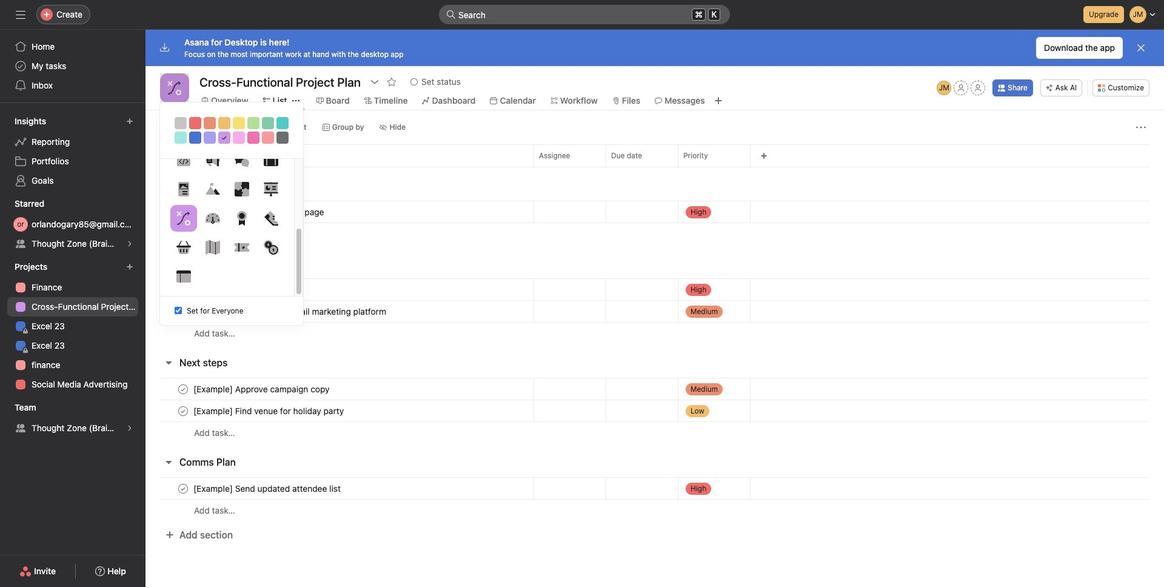 Task type: locate. For each thing, give the bounding box(es) containing it.
new insights image
[[126, 118, 133, 125]]

None text field
[[196, 71, 364, 93]]

Mark complete checkbox
[[176, 304, 190, 319], [176, 404, 190, 418], [176, 481, 190, 496]]

Mark complete checkbox
[[176, 205, 190, 219], [176, 282, 190, 297], [176, 382, 190, 396]]

1 vertical spatial mark complete checkbox
[[176, 404, 190, 418]]

task name text field inside the [example] evaluate new email marketing platform cell
[[191, 305, 390, 317]]

mark complete checkbox for header next steps "tree grid"
[[176, 382, 190, 396]]

[example] send updated attendee list cell
[[146, 477, 534, 500]]

task name text field inside [example] send updated attendee list cell
[[191, 482, 344, 495]]

2 task name text field from the top
[[191, 284, 298, 296]]

1 mark complete image from the top
[[176, 282, 190, 297]]

mark complete image inside the [example] approve campaign copy cell
[[176, 382, 190, 396]]

5 task name text field from the top
[[191, 482, 344, 495]]

ticket image
[[234, 240, 249, 255]]

mark complete checkbox inside the [example] evaluate new email marketing platform cell
[[176, 304, 190, 319]]

1 collapse task list for this group image from the top
[[164, 358, 173, 368]]

mark complete image inside the [example] evaluate new email marketing platform cell
[[176, 304, 190, 319]]

1 mark complete image from the top
[[176, 205, 190, 219]]

mark complete checkbox for mark complete icon inside the [example] approve campaign copy cell
[[176, 404, 190, 418]]

mark complete image inside [example] finalize budget cell
[[176, 282, 190, 297]]

mark complete checkbox inside [example] find venue for holiday party cell
[[176, 404, 190, 418]]

1 vertical spatial see details, thought zone (brainstorm space) image
[[126, 425, 133, 432]]

1 vertical spatial mark complete image
[[176, 382, 190, 396]]

[example] finalize budget cell
[[146, 278, 534, 301]]

add tab image
[[714, 96, 723, 106]]

see details, thought zone (brainstorm space) image inside starred element
[[126, 240, 133, 247]]

None field
[[439, 5, 730, 24]]

mark complete image for [example] find venue for holiday party cell
[[176, 404, 190, 418]]

0 vertical spatial collapse task list for this group image
[[164, 358, 173, 368]]

4 mark complete image from the top
[[176, 481, 190, 496]]

0 vertical spatial see details, thought zone (brainstorm space) image
[[126, 240, 133, 247]]

2 mark complete checkbox from the top
[[176, 404, 190, 418]]

2 mark complete image from the top
[[176, 382, 190, 396]]

presentation image
[[263, 182, 278, 196]]

map image
[[205, 240, 220, 255]]

teams element
[[0, 397, 146, 440]]

task name text field for mark complete option in the [example] finalize budget cell
[[191, 284, 298, 296]]

task name text field for mark complete checkbox within the the [example] evaluate new email marketing platform cell
[[191, 305, 390, 317]]

3 mark complete checkbox from the top
[[176, 481, 190, 496]]

task name text field inside [example] find venue for holiday party cell
[[191, 405, 348, 417]]

mark complete image inside [example] send updated attendee list cell
[[176, 481, 190, 496]]

mark complete image inside "[example] redesign landing page" cell
[[176, 205, 190, 219]]

1 vertical spatial mark complete checkbox
[[176, 282, 190, 297]]

mountain flag image
[[205, 182, 220, 196]]

mark complete image
[[176, 205, 190, 219], [176, 382, 190, 396]]

0 vertical spatial mark complete image
[[176, 205, 190, 219]]

4 task name text field from the top
[[191, 405, 348, 417]]

1 mark complete checkbox from the top
[[176, 304, 190, 319]]

collapse task list for this group image
[[164, 358, 173, 368], [164, 457, 173, 467]]

mark complete image inside [example] find venue for holiday party cell
[[176, 404, 190, 418]]

3 mark complete image from the top
[[176, 404, 190, 418]]

hide sidebar image
[[16, 10, 25, 19]]

task name text field inside "[example] redesign landing page" cell
[[191, 206, 328, 218]]

2 collapse task list for this group image from the top
[[164, 457, 173, 467]]

3 task name text field from the top
[[191, 305, 390, 317]]

2 vertical spatial mark complete checkbox
[[176, 481, 190, 496]]

mark complete image for mark complete option within "[example] redesign landing page" cell
[[176, 205, 190, 219]]

[example] redesign landing page cell
[[146, 201, 534, 223]]

collapse task list for this group image for header comms plan tree grid at the bottom of the page
[[164, 457, 173, 467]]

new project or portfolio image
[[126, 263, 133, 270]]

mark complete checkbox inside "[example] redesign landing page" cell
[[176, 205, 190, 219]]

1 mark complete checkbox from the top
[[176, 205, 190, 219]]

0 vertical spatial mark complete checkbox
[[176, 205, 190, 219]]

task name text field inside [example] finalize budget cell
[[191, 284, 298, 296]]

0 vertical spatial mark complete checkbox
[[176, 304, 190, 319]]

add to starred image
[[387, 77, 397, 87]]

2 vertical spatial mark complete checkbox
[[176, 382, 190, 396]]

header comms plan tree grid
[[146, 477, 1164, 522]]

2 see details, thought zone (brainstorm space) image from the top
[[126, 425, 133, 432]]

mark complete checkbox inside [example] finalize budget cell
[[176, 282, 190, 297]]

Task name text field
[[191, 383, 333, 395]]

3 mark complete checkbox from the top
[[176, 382, 190, 396]]

more actions image
[[1136, 123, 1146, 132]]

2 mark complete checkbox from the top
[[176, 282, 190, 297]]

speed dial image
[[205, 211, 220, 226]]

mark complete checkbox inside the [example] approve campaign copy cell
[[176, 382, 190, 396]]

task name text field for mark complete option within "[example] redesign landing page" cell
[[191, 206, 328, 218]]

mark complete checkbox for mark complete image inside the [example] finalize budget cell
[[176, 304, 190, 319]]

2 mark complete image from the top
[[176, 304, 190, 319]]

mark complete image
[[176, 282, 190, 297], [176, 304, 190, 319], [176, 404, 190, 418], [176, 481, 190, 496]]

1 task name text field from the top
[[191, 206, 328, 218]]

task name text field for mark complete checkbox in the [example] send updated attendee list cell
[[191, 482, 344, 495]]

see details, thought zone (brainstorm space) image inside the teams element
[[126, 425, 133, 432]]

1 vertical spatial collapse task list for this group image
[[164, 457, 173, 467]]

collapse task list for this group image for header next steps "tree grid"
[[164, 358, 173, 368]]

row
[[146, 144, 1164, 167], [160, 166, 1150, 167], [146, 201, 1164, 223], [146, 223, 1164, 245], [146, 278, 1164, 301], [146, 300, 1164, 323], [146, 322, 1164, 344], [146, 378, 1164, 400], [146, 400, 1164, 422], [146, 421, 1164, 444], [146, 477, 1164, 500], [146, 499, 1164, 522]]

1 see details, thought zone (brainstorm space) image from the top
[[126, 240, 133, 247]]

coins image
[[263, 240, 278, 255]]

see details, thought zone (brainstorm space) image
[[126, 240, 133, 247], [126, 425, 133, 432]]

None checkbox
[[175, 307, 182, 314]]

Task name text field
[[191, 206, 328, 218], [191, 284, 298, 296], [191, 305, 390, 317], [191, 405, 348, 417], [191, 482, 344, 495]]



Task type: vqa. For each thing, say whether or not it's contained in the screenshot.
insights
no



Task type: describe. For each thing, give the bounding box(es) containing it.
puzzle image
[[234, 182, 249, 196]]

[example] approve campaign copy cell
[[146, 378, 534, 400]]

briefcase image
[[263, 153, 278, 167]]

header milestones tree grid
[[146, 278, 1164, 344]]

global element
[[0, 30, 146, 102]]

add field image
[[760, 152, 768, 159]]

shopping basket image
[[176, 240, 191, 255]]

chat bubbles image
[[234, 153, 249, 167]]

tab actions image
[[292, 97, 299, 104]]

dismiss image
[[1136, 43, 1146, 53]]

line and symbols image
[[176, 211, 191, 226]]

task name text field for mark complete checkbox inside [example] find venue for holiday party cell
[[191, 405, 348, 417]]

[example] evaluate new email marketing platform cell
[[146, 300, 534, 323]]

prominent image
[[446, 10, 456, 19]]

header planning tree grid
[[146, 201, 1164, 245]]

mark complete image for [example] finalize budget cell
[[176, 282, 190, 297]]

header next steps tree grid
[[146, 378, 1164, 444]]

mark complete image for mark complete option inside the the [example] approve campaign copy cell
[[176, 382, 190, 396]]

html image
[[176, 153, 191, 167]]

mark complete checkbox inside [example] send updated attendee list cell
[[176, 481, 190, 496]]

insights element
[[0, 110, 146, 193]]

starred element
[[0, 193, 146, 256]]

Search tasks, projects, and more text field
[[439, 5, 730, 24]]

template [icon] image
[[176, 269, 191, 284]]

show options image
[[370, 77, 380, 87]]

manage project members image
[[937, 81, 952, 95]]

page layout image
[[176, 182, 191, 196]]

mark complete image for [example] send updated attendee list cell
[[176, 481, 190, 496]]

ribbon image
[[234, 211, 249, 226]]

shoe image
[[263, 211, 278, 226]]

mark complete image for the [example] evaluate new email marketing platform cell
[[176, 304, 190, 319]]

[example] find venue for holiday party cell
[[146, 400, 534, 422]]

megaphone image
[[205, 153, 220, 167]]

line_and_symbols image
[[167, 81, 182, 95]]

mark complete checkbox for header milestones tree grid
[[176, 282, 190, 297]]

mark complete checkbox for "header planning" tree grid
[[176, 205, 190, 219]]

projects element
[[0, 256, 146, 397]]



